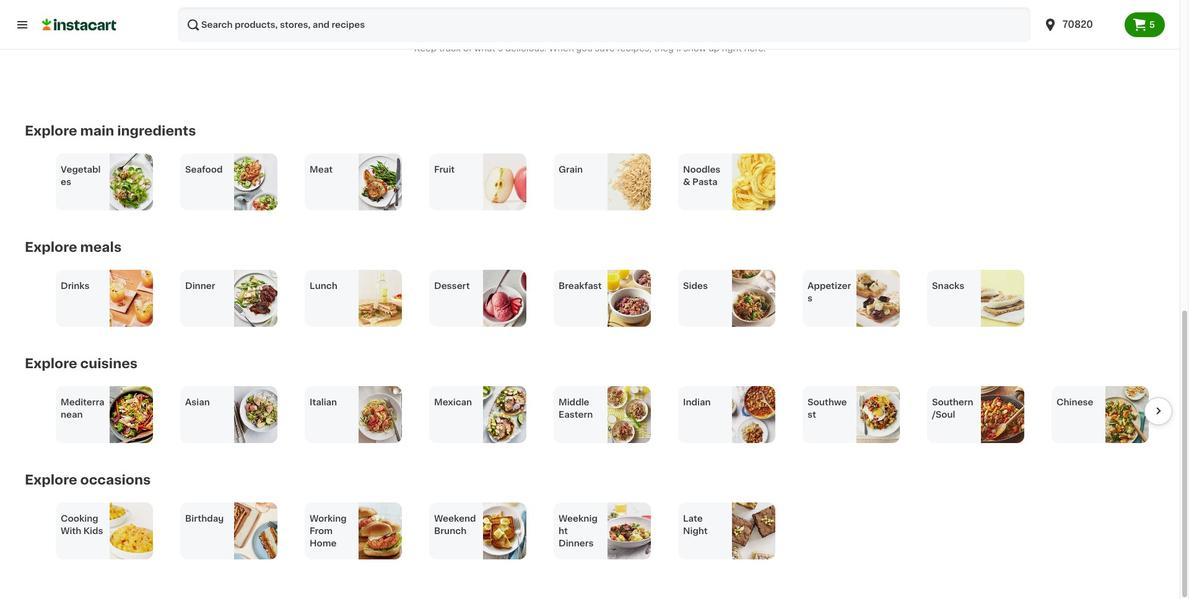 Task type: vqa. For each thing, say whether or not it's contained in the screenshot.
"JUMBO"
no



Task type: describe. For each thing, give the bounding box(es) containing it.
kids
[[83, 527, 103, 536]]

main
[[80, 125, 114, 138]]

keep
[[414, 44, 437, 53]]

working
[[310, 515, 347, 524]]

ingredients
[[117, 125, 196, 138]]

dinners
[[559, 540, 594, 548]]

southern /soul
[[933, 398, 974, 419]]

recipes,
[[617, 44, 652, 53]]

southern /soul link
[[928, 387, 1025, 444]]

sides link
[[678, 270, 776, 327]]

indian link
[[678, 387, 776, 444]]

&
[[683, 178, 691, 187]]

eastern
[[559, 411, 593, 419]]

birthday
[[185, 515, 224, 524]]

chinese
[[1057, 398, 1094, 407]]

cooking with kids
[[61, 515, 103, 536]]

appetizer s
[[808, 282, 851, 303]]

mediterra nean link
[[56, 387, 153, 444]]

italian
[[310, 398, 337, 407]]

weekend brunch
[[434, 515, 476, 536]]

explore main ingredients
[[25, 125, 196, 138]]

chinese link
[[1052, 387, 1149, 444]]

they'll
[[654, 44, 681, 53]]

instacart logo image
[[42, 17, 116, 32]]

70820 button
[[1036, 7, 1125, 42]]

weeknig
[[559, 515, 598, 524]]

vegetabl es link
[[56, 154, 153, 211]]

70820 button
[[1043, 7, 1118, 42]]

sides
[[683, 282, 708, 291]]

weeknig ht dinners
[[559, 515, 598, 548]]

noodles & pasta link
[[678, 154, 776, 211]]

fruit link
[[429, 154, 527, 211]]

explore for explore cuisines
[[25, 358, 77, 371]]

explore meals
[[25, 241, 122, 254]]

southwe st
[[808, 398, 847, 419]]

explore for explore main ingredients
[[25, 125, 77, 138]]

from
[[310, 527, 333, 536]]

weeknig ht dinners link
[[554, 503, 651, 560]]

pasta
[[693, 178, 718, 187]]

fruit
[[434, 165, 455, 174]]

of
[[463, 44, 472, 53]]

track
[[439, 44, 461, 53]]

meals
[[80, 241, 122, 254]]

breakfast
[[559, 282, 602, 291]]

mediterra
[[61, 398, 104, 407]]

up
[[709, 44, 720, 53]]

drinks link
[[56, 270, 153, 327]]

save
[[595, 44, 615, 53]]

brunch
[[434, 527, 467, 536]]

es
[[61, 178, 71, 187]]

nean
[[61, 411, 83, 419]]

explore for explore occasions
[[25, 474, 77, 487]]

right
[[722, 44, 742, 53]]

st
[[808, 411, 817, 419]]

seafood link
[[180, 154, 278, 211]]

what's
[[474, 44, 503, 53]]

dinner link
[[180, 270, 278, 327]]



Task type: locate. For each thing, give the bounding box(es) containing it.
with
[[61, 527, 81, 536]]

explore up mediterra
[[25, 358, 77, 371]]

noodles & pasta
[[683, 165, 721, 187]]

here.
[[744, 44, 766, 53]]

middle eastern link
[[554, 387, 651, 444]]

cooking
[[61, 515, 98, 524]]

delicious.
[[505, 44, 547, 53]]

1 explore from the top
[[25, 125, 77, 138]]

3 explore from the top
[[25, 358, 77, 371]]

dessert link
[[429, 270, 527, 327]]

keep track of what's delicious. when you save recipes, they'll show up right here.
[[414, 44, 766, 53]]

middle
[[559, 398, 590, 407]]

meat link
[[305, 154, 402, 211]]

explore
[[25, 125, 77, 138], [25, 241, 77, 254], [25, 358, 77, 371], [25, 474, 77, 487]]

working from home link
[[305, 503, 402, 560]]

cuisines
[[80, 358, 138, 371]]

dinner
[[185, 282, 215, 291]]

seafood
[[185, 165, 223, 174]]

5 button
[[1125, 12, 1166, 37]]

/soul
[[933, 411, 956, 419]]

explore occasions
[[25, 474, 151, 487]]

s
[[808, 294, 813, 303]]

ht
[[559, 527, 568, 536]]

drinks
[[61, 282, 90, 291]]

explore up the cooking
[[25, 474, 77, 487]]

70820
[[1063, 20, 1094, 29]]

birthday link
[[180, 503, 278, 560]]

None search field
[[178, 7, 1031, 42]]

explore cuisines
[[25, 358, 138, 371]]

late
[[683, 515, 703, 524]]

Search field
[[178, 7, 1031, 42]]

snacks
[[933, 282, 965, 291]]

indian
[[683, 398, 711, 407]]

weekend
[[434, 515, 476, 524]]

breakfast link
[[554, 270, 651, 327]]

appetizer
[[808, 282, 851, 291]]

meat
[[310, 165, 333, 174]]

middle eastern
[[559, 398, 593, 419]]

explore up drinks
[[25, 241, 77, 254]]

dessert
[[434, 282, 470, 291]]

late night
[[683, 515, 708, 536]]

noodles
[[683, 165, 721, 174]]

asian link
[[180, 387, 278, 444]]

vegetabl
[[61, 165, 101, 174]]

item carousel region
[[25, 387, 1173, 444]]

mexican
[[434, 398, 472, 407]]

southern
[[933, 398, 974, 407]]

you
[[576, 44, 593, 53]]

mexican link
[[429, 387, 527, 444]]

weekend brunch link
[[429, 503, 527, 560]]

5
[[1150, 20, 1156, 29]]

italian link
[[305, 387, 402, 444]]

southwe
[[808, 398, 847, 407]]

vegetabl es
[[61, 165, 101, 187]]

explore left main
[[25, 125, 77, 138]]

grain link
[[554, 154, 651, 211]]

lunch
[[310, 282, 338, 291]]

grain
[[559, 165, 583, 174]]

asian
[[185, 398, 210, 407]]

explore for explore meals
[[25, 241, 77, 254]]

cooking with kids link
[[56, 503, 153, 560]]

appetizer s link
[[803, 270, 900, 327]]

late night link
[[678, 503, 776, 560]]

night
[[683, 527, 708, 536]]

occasions
[[80, 474, 151, 487]]

home
[[310, 540, 337, 548]]

lunch link
[[305, 270, 402, 327]]

show
[[684, 44, 707, 53]]

4 explore from the top
[[25, 474, 77, 487]]

2 explore from the top
[[25, 241, 77, 254]]

snacks link
[[928, 270, 1025, 327]]

mediterra nean
[[61, 398, 104, 419]]



